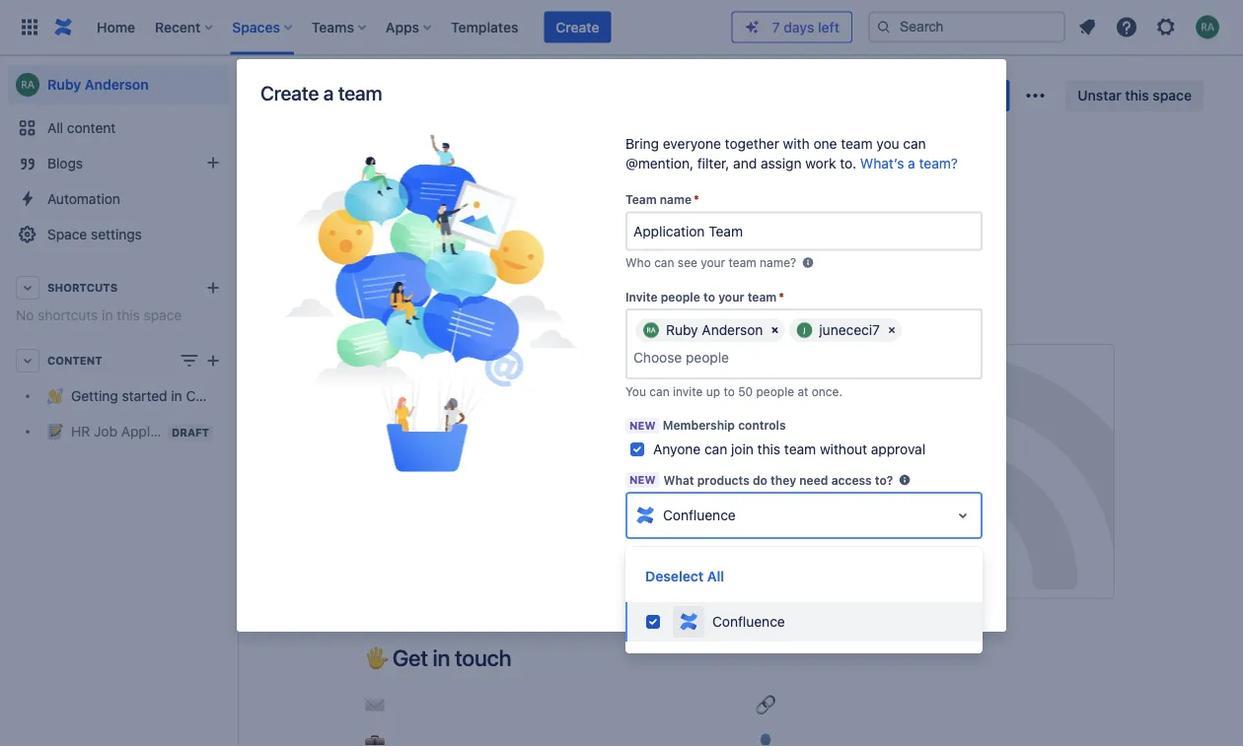 Task type: describe. For each thing, give the bounding box(es) containing it.
templates
[[451, 19, 518, 35]]

space element
[[0, 55, 259, 747]]

who can see your team name?
[[626, 256, 796, 270]]

50
[[738, 385, 753, 399]]

this inside button
[[1125, 87, 1149, 104]]

minutes for 34 minutes ago
[[404, 452, 448, 466]]

0 horizontal spatial people
[[661, 290, 700, 304]]

in down shortcuts dropdown button
[[102, 307, 113, 324]]

what's a team?
[[860, 155, 958, 172]]

recently updated
[[365, 344, 542, 371]]

news
[[838, 430, 875, 449]]

ruby inside space element
[[47, 76, 81, 93]]

automation link
[[8, 182, 229, 217]]

what's a team? link
[[860, 155, 958, 172]]

confluence inside tree
[[186, 388, 259, 404]]

unstar
[[1078, 87, 1121, 104]]

ruby anderson up say on the left top
[[276, 122, 455, 155]]

what
[[664, 474, 694, 487]]

34 minutes ago
[[386, 452, 472, 466]]

recent
[[392, 297, 462, 324]]

settings icon image
[[1154, 15, 1178, 39]]

0 vertical spatial getting started in confluence link
[[8, 379, 259, 414]]

approval
[[871, 441, 926, 458]]

name,
[[400, 207, 444, 225]]

create a team inside button
[[880, 585, 971, 601]]

team inside button
[[938, 585, 971, 601]]

draft link
[[8, 414, 229, 450]]

ruby up the choose people text field
[[666, 322, 698, 338]]

touch
[[455, 645, 511, 672]]

see
[[678, 256, 697, 270]]

bring
[[626, 136, 659, 152]]

anyone
[[653, 441, 701, 458]]

do
[[753, 474, 768, 487]]

team down name?
[[748, 290, 777, 304]]

to right the want
[[638, 180, 652, 198]]

your down say on the left top
[[365, 207, 396, 225]]

to right hello
[[433, 180, 447, 198]]

ruby anderson inside space element
[[47, 76, 149, 93]]

started inside tree
[[122, 388, 167, 404]]

create a blog image
[[201, 151, 225, 175]]

getting started in confluence inside tree
[[71, 388, 259, 404]]

📄
[[365, 297, 388, 324]]

what products do they need access to?
[[664, 474, 893, 487]]

ago for 34 minutes ago • contributed by
[[452, 406, 472, 420]]

34 minutes ago • contributed by
[[386, 406, 570, 420]]

no shortcuts in this space
[[16, 307, 182, 324]]

with inside create a blog post to share news and announcements with your team and company.
[[776, 484, 806, 503]]

create a team button
[[868, 577, 983, 609]]

share
[[795, 430, 834, 449]]

e.g. HR Team, Redesign Project, Team Mango field
[[628, 214, 981, 249]]

can right you
[[650, 385, 670, 399]]

(or
[[688, 207, 708, 225]]

a inside button
[[927, 585, 934, 601]]

remote).
[[413, 234, 473, 252]]

create inside create a blog post to share news and announcements with your team and company.
[[776, 403, 824, 422]]

who
[[566, 180, 596, 198]]

blog stream
[[776, 360, 894, 387]]

updated
[[456, 344, 542, 371]]

spaces button
[[226, 11, 300, 43]]

overview link
[[386, 384, 453, 402]]

team
[[626, 193, 657, 207]]

get
[[392, 645, 428, 672]]

create inside button
[[880, 585, 923, 601]]

this inside new membership controls anyone can join this team without approval
[[757, 441, 781, 458]]

✉️
[[365, 696, 385, 714]]

join
[[731, 441, 754, 458]]

minutes for 34 minutes ago • contributed by
[[404, 406, 448, 420]]

team inside new membership controls anyone can join this team without approval
[[784, 441, 816, 458]]

ago for 34 minutes ago
[[452, 452, 472, 466]]

assign
[[761, 155, 802, 172]]

🖐
[[365, 645, 388, 672]]

need
[[799, 474, 828, 487]]

team down global element
[[338, 81, 382, 104]]

create a page image
[[201, 349, 225, 373]]

filter,
[[697, 155, 729, 172]]

new membership controls anyone can join this team without approval
[[629, 419, 926, 458]]

a inside create a blog post to share news and announcements with your team and company.
[[828, 403, 836, 422]]

team inside create a blog post to share news and announcements with your team and company.
[[845, 484, 881, 503]]

space settings link
[[8, 217, 229, 253]]

colleagues
[[486, 180, 562, 198]]

this inside space element
[[117, 307, 140, 324]]

can inside new membership controls anyone can join this team without approval
[[704, 441, 727, 458]]

open image
[[951, 504, 975, 528]]

you can invite up to 50 people       at once.
[[626, 385, 843, 399]]

announcements
[[776, 457, 890, 476]]

to?
[[875, 474, 893, 487]]

stream
[[826, 360, 894, 387]]

🔗
[[756, 696, 776, 714]]

blogs
[[47, 155, 83, 172]]

🖐 get in touch
[[365, 645, 511, 672]]

34 for 34 minutes ago
[[386, 452, 401, 466]]

space inside button
[[1153, 87, 1192, 104]]

34 for 34 minutes ago • contributed by
[[386, 406, 401, 420]]

deselect
[[645, 569, 704, 585]]

anderson down global element
[[312, 87, 373, 104]]

worked
[[616, 297, 688, 324]]

if
[[712, 207, 721, 225]]

anderson inside space element
[[85, 76, 149, 93]]

shortcuts button
[[8, 270, 229, 306]]

1 vertical spatial getting started in confluence link
[[386, 430, 596, 449]]

to.
[[840, 155, 856, 172]]

templates link
[[445, 11, 524, 43]]

by
[[553, 406, 566, 420]]

team?
[[919, 155, 958, 172]]

together
[[725, 136, 779, 152]]

on
[[693, 297, 718, 324]]

blogs link
[[8, 146, 229, 182]]

shortcuts
[[47, 282, 118, 295]]

invite
[[626, 290, 658, 304]]

can inside the bring everyone together with one team you can @mention, filter, and assign work to.
[[903, 136, 926, 152]]

controls
[[738, 419, 786, 433]]

want
[[600, 180, 634, 198]]



Task type: vqa. For each thing, say whether or not it's contained in the screenshot.
WHO CAN SEE YOUR TEAM NAME?
yes



Task type: locate. For each thing, give the bounding box(es) containing it.
anderson up hello
[[342, 122, 455, 155]]

34 down overview link at the left bottom of page
[[386, 452, 401, 466]]

0 horizontal spatial getting started in confluence
[[71, 388, 259, 404]]

role,
[[523, 207, 554, 225]]

team up the "to."
[[841, 136, 873, 152]]

that
[[532, 297, 571, 324]]

ruby anderson link for recent
[[276, 86, 373, 106]]

0 vertical spatial all
[[47, 120, 63, 136]]

create right templates
[[556, 19, 599, 35]]

this
[[1125, 87, 1149, 104], [117, 307, 140, 324], [757, 441, 781, 458]]

clear image right junececi7
[[884, 323, 900, 338]]

2 34 from the top
[[386, 452, 401, 466]]

0 vertical spatial people
[[661, 290, 700, 304]]

and inside say hello to your colleagues who want to know your name, pronouns, role, team and location (or if you're remote).
[[598, 207, 624, 225]]

everyone
[[663, 136, 721, 152]]

deselect all
[[645, 569, 724, 585]]

and inside the bring everyone together with one team you can @mention, filter, and assign work to.
[[733, 155, 757, 172]]

create a team down open image
[[880, 585, 971, 601]]

0 horizontal spatial getting
[[71, 388, 118, 404]]

0 horizontal spatial clear image
[[767, 323, 783, 338]]

space
[[47, 226, 87, 243]]

content button
[[8, 343, 229, 379]]

cancel button
[[791, 577, 860, 609]]

2 new from the top
[[629, 474, 656, 487]]

1 minutes from the top
[[404, 406, 448, 420]]

to left "share" on the bottom of the page
[[776, 430, 791, 449]]

0 vertical spatial create a team
[[260, 81, 382, 104]]

new inside new membership controls anyone can join this team without approval
[[629, 420, 656, 433]]

1 vertical spatial minutes
[[404, 452, 448, 466]]

0 vertical spatial ago
[[452, 406, 472, 420]]

0 vertical spatial *
[[694, 193, 699, 207]]

your right the on
[[718, 290, 744, 304]]

people down see
[[661, 290, 700, 304]]

create a team down global element
[[260, 81, 382, 104]]

started down content dropdown button
[[122, 388, 167, 404]]

ruby anderson link
[[8, 65, 229, 105], [276, 86, 373, 106]]

blog
[[776, 360, 821, 387]]

banner
[[0, 0, 1243, 55]]

ago down 34 minutes ago • contributed by on the bottom of the page
[[452, 452, 472, 466]]

draft
[[172, 426, 209, 439]]

your up pronouns,
[[451, 180, 482, 198]]

work
[[805, 155, 836, 172]]

your down announcements
[[810, 484, 841, 503]]

* down name?
[[779, 290, 784, 304]]

1 horizontal spatial started
[[443, 430, 494, 449]]

banner containing home
[[0, 0, 1243, 55]]

getting started in confluence down •
[[386, 430, 596, 449]]

new for new membership controls anyone can join this team without approval
[[629, 420, 656, 433]]

create down spaces "popup button"
[[260, 81, 319, 104]]

one
[[813, 136, 837, 152]]

confluence
[[186, 388, 259, 404], [514, 430, 596, 449], [663, 508, 736, 524], [712, 614, 785, 630]]

create a team image
[[283, 134, 579, 473]]

0 vertical spatial getting started in confluence
[[71, 388, 259, 404]]

create a team element
[[261, 134, 601, 478]]

team down open image
[[938, 585, 971, 601]]

clear image for junececi7
[[884, 323, 900, 338]]

post
[[875, 403, 907, 422]]

clear image left "junececi7" "icon"
[[767, 323, 783, 338]]

to right the up
[[724, 385, 735, 399]]

in
[[102, 307, 113, 324], [171, 388, 182, 404], [498, 430, 510, 449], [433, 645, 450, 672]]

0 vertical spatial minutes
[[404, 406, 448, 420]]

all content link
[[8, 111, 229, 146]]

create inside global element
[[556, 19, 599, 35]]

create right the cancel
[[880, 585, 923, 601]]

deselect all button
[[645, 567, 724, 587]]

new down you
[[629, 420, 656, 433]]

1 horizontal spatial ruby anderson link
[[276, 86, 373, 106]]

clear image
[[767, 323, 783, 338], [884, 323, 900, 338]]

2 horizontal spatial this
[[1125, 87, 1149, 104]]

1 vertical spatial people
[[756, 385, 794, 399]]

0 vertical spatial started
[[122, 388, 167, 404]]

0 horizontal spatial started
[[122, 388, 167, 404]]

search image
[[876, 19, 892, 35]]

membership
[[663, 419, 735, 433]]

getting started in confluence
[[71, 388, 259, 404], [386, 430, 596, 449]]

your team name is visible to anyone in your organisation. it may be visible on work shared outside your organisation. image
[[800, 255, 816, 271]]

2 minutes from the top
[[404, 452, 448, 466]]

can left join
[[704, 441, 727, 458]]

your inside create a blog post to share news and announcements with your team and company.
[[810, 484, 841, 503]]

content
[[47, 355, 102, 368]]

ruby anderson link for shortcuts
[[8, 65, 229, 105]]

1 new from the top
[[629, 420, 656, 433]]

clear image for ruby anderson
[[767, 323, 783, 338]]

getting started in confluence tree
[[8, 379, 259, 450]]

ruby anderson
[[47, 76, 149, 93], [276, 87, 373, 104], [276, 122, 455, 155], [666, 322, 763, 338]]

access
[[831, 474, 872, 487]]

global element
[[12, 0, 732, 55]]

0 horizontal spatial getting started in confluence link
[[8, 379, 259, 414]]

no
[[16, 307, 34, 324]]

at
[[798, 385, 808, 399]]

1 horizontal spatial all
[[707, 569, 724, 585]]

0 horizontal spatial create a team
[[260, 81, 382, 104]]

invite people to your team *
[[626, 290, 784, 304]]

junececi7
[[819, 322, 880, 338]]

1 vertical spatial *
[[779, 290, 784, 304]]

and down the want
[[598, 207, 624, 225]]

team down the who
[[558, 207, 594, 225]]

0 vertical spatial with
[[783, 136, 810, 152]]

0 horizontal spatial ruby anderson link
[[8, 65, 229, 105]]

1 horizontal spatial this
[[757, 441, 781, 458]]

1 horizontal spatial clear image
[[884, 323, 900, 338]]

1 vertical spatial create a team
[[880, 585, 971, 601]]

1 34 from the top
[[386, 406, 401, 420]]

Choose people text field
[[633, 348, 755, 368]]

1 horizontal spatial getting started in confluence link
[[386, 430, 596, 449]]

getting down content
[[71, 388, 118, 404]]

1 clear image from the left
[[767, 323, 783, 338]]

location
[[628, 207, 684, 225]]

your for invite
[[718, 290, 744, 304]]

know
[[657, 180, 694, 198]]

anderson up all content link
[[85, 76, 149, 93]]

your right see
[[701, 256, 725, 270]]

confluence down what at the right of the page
[[663, 508, 736, 524]]

what's
[[860, 155, 904, 172]]

ruby anderson link down global element
[[276, 86, 373, 106]]

1 vertical spatial started
[[443, 430, 494, 449]]

0 horizontal spatial this
[[117, 307, 140, 324]]

this down shortcuts dropdown button
[[117, 307, 140, 324]]

started down 34 minutes ago • contributed by on the bottom of the page
[[443, 430, 494, 449]]

0 horizontal spatial all
[[47, 120, 63, 136]]

cancel
[[803, 585, 848, 601]]

to
[[433, 180, 447, 198], [638, 180, 652, 198], [703, 290, 715, 304], [724, 385, 735, 399], [776, 430, 791, 449]]

pages
[[467, 297, 527, 324]]

all inside button
[[707, 569, 724, 585]]

ruby anderson up content
[[47, 76, 149, 93]]

2 ago from the top
[[452, 452, 472, 466]]

getting inside tree
[[71, 388, 118, 404]]

team down announcements
[[845, 484, 881, 503]]

1 vertical spatial with
[[776, 484, 806, 503]]

1 horizontal spatial *
[[779, 290, 784, 304]]

this down controls
[[757, 441, 781, 458]]

1 vertical spatial new
[[629, 474, 656, 487]]

team inside the bring everyone together with one team you can @mention, filter, and assign work to.
[[841, 136, 873, 152]]

ruby anderson down global element
[[276, 87, 373, 104]]

team inside say hello to your colleagues who want to know your name, pronouns, role, team and location (or if you're remote).
[[558, 207, 594, 225]]

all inside space element
[[47, 120, 63, 136]]

unstar this space button
[[1066, 80, 1204, 111]]

they
[[771, 474, 796, 487]]

minutes down overview link at the left bottom of page
[[404, 452, 448, 466]]

in down contributed
[[498, 430, 510, 449]]

once.
[[812, 385, 843, 399]]

i've
[[576, 297, 611, 324]]

apps button
[[380, 11, 439, 43]]

home
[[97, 19, 135, 35]]

this right 'unstar' on the right of page
[[1125, 87, 1149, 104]]

all right deselect
[[707, 569, 724, 585]]

ago
[[452, 406, 472, 420], [452, 452, 472, 466]]

without
[[820, 441, 867, 458]]

new for new
[[629, 474, 656, 487]]

1 vertical spatial all
[[707, 569, 724, 585]]

settings
[[91, 226, 142, 243]]

team up need
[[784, 441, 816, 458]]

team left name?
[[729, 256, 756, 270]]

your for who
[[701, 256, 725, 270]]

recently
[[365, 344, 451, 371]]

0 vertical spatial this
[[1125, 87, 1149, 104]]

space down settings icon
[[1153, 87, 1192, 104]]

•
[[476, 406, 481, 420]]

overview
[[386, 384, 453, 402]]

apps
[[386, 19, 419, 35]]

your for say
[[451, 180, 482, 198]]

create down the at
[[776, 403, 824, 422]]

34 down overview
[[386, 406, 401, 420]]

1 horizontal spatial getting
[[386, 430, 439, 449]]

0 vertical spatial space
[[1153, 87, 1192, 104]]

1 vertical spatial getting started in confluence
[[386, 430, 596, 449]]

company.
[[776, 511, 845, 530]]

anderson
[[85, 76, 149, 93], [312, 87, 373, 104], [342, 122, 455, 155], [702, 322, 763, 338]]

ruby anderson link up all content link
[[8, 65, 229, 105]]

confluence down create a page image
[[186, 388, 259, 404]]

ruby anderson image
[[643, 323, 659, 338]]

getting started in confluence link down •
[[386, 430, 596, 449]]

confluence image
[[51, 15, 75, 39], [51, 15, 75, 39], [677, 611, 701, 634], [677, 611, 701, 634]]

with
[[783, 136, 810, 152], [776, 484, 806, 503]]

junececi7 image
[[797, 323, 812, 338]]

ruby anderson up the choose people text field
[[666, 322, 763, 338]]

1 vertical spatial this
[[117, 307, 140, 324]]

can left see
[[654, 256, 674, 270]]

1 horizontal spatial create a team
[[880, 585, 971, 601]]

with up assign
[[783, 136, 810, 152]]

people left the at
[[756, 385, 794, 399]]

name?
[[760, 256, 796, 270]]

you
[[876, 136, 899, 152]]

and down together
[[733, 155, 757, 172]]

Search field
[[868, 11, 1066, 43]]

you're
[[365, 234, 409, 252]]

confluence image
[[633, 504, 657, 528], [633, 504, 657, 528]]

* right name on the right of page
[[694, 193, 699, 207]]

minutes down overview
[[404, 406, 448, 420]]

can up what's a team? link
[[903, 136, 926, 152]]

to down who can see your team name?
[[703, 290, 715, 304]]

1 vertical spatial ago
[[452, 452, 472, 466]]

all left content
[[47, 120, 63, 136]]

0 vertical spatial new
[[629, 420, 656, 433]]

1 horizontal spatial people
[[756, 385, 794, 399]]

started
[[122, 388, 167, 404], [443, 430, 494, 449]]

ruby right create a blog image
[[276, 122, 336, 155]]

you
[[626, 385, 646, 399]]

products
[[697, 474, 750, 487]]

2 clear image from the left
[[884, 323, 900, 338]]

ruby down spaces "popup button"
[[276, 87, 308, 104]]

1 ago from the top
[[452, 406, 472, 420]]

in up draft
[[171, 388, 182, 404]]

confluence down by in the bottom of the page
[[514, 430, 596, 449]]

and down approval
[[885, 484, 911, 503]]

in right get
[[433, 645, 450, 672]]

space settings
[[47, 226, 142, 243]]

pronouns,
[[448, 207, 519, 225]]

can
[[903, 136, 926, 152], [654, 256, 674, 270], [650, 385, 670, 399], [704, 441, 727, 458]]

getting up 34 minutes ago
[[386, 430, 439, 449]]

and down post
[[879, 430, 905, 449]]

getting started in confluence up draft
[[71, 388, 259, 404]]

new left what at the right of the page
[[629, 474, 656, 487]]

ruby up all content
[[47, 76, 81, 93]]

to inside create a blog post to share news and announcements with your team and company.
[[776, 430, 791, 449]]

name
[[660, 193, 692, 207]]

0 vertical spatial getting
[[71, 388, 118, 404]]

in inside getting started in confluence tree
[[171, 388, 182, 404]]

2 vertical spatial this
[[757, 441, 781, 458]]

1 vertical spatial getting
[[386, 430, 439, 449]]

0 horizontal spatial *
[[694, 193, 699, 207]]

team
[[338, 81, 382, 104], [841, 136, 873, 152], [558, 207, 594, 225], [729, 256, 756, 270], [748, 290, 777, 304], [784, 441, 816, 458], [845, 484, 881, 503], [938, 585, 971, 601]]

confluence down "deselect all" button
[[712, 614, 785, 630]]

with up company.
[[776, 484, 806, 503]]

1 horizontal spatial space
[[1153, 87, 1192, 104]]

0 horizontal spatial space
[[144, 307, 182, 324]]

all content
[[47, 120, 116, 136]]

with inside the bring everyone together with one team you can @mention, filter, and assign work to.
[[783, 136, 810, 152]]

say
[[365, 180, 391, 198]]

1 vertical spatial space
[[144, 307, 182, 324]]

0 vertical spatial 34
[[386, 406, 401, 420]]

space down shortcuts dropdown button
[[144, 307, 182, 324]]

up
[[706, 385, 720, 399]]

1 horizontal spatial getting started in confluence
[[386, 430, 596, 449]]

1 vertical spatial 34
[[386, 452, 401, 466]]

say hello to your colleagues who want to know your name, pronouns, role, team and location (or if you're remote).
[[365, 180, 725, 252]]

anderson down invite people to your team *
[[702, 322, 763, 338]]

new
[[629, 420, 656, 433], [629, 474, 656, 487]]

getting started in confluence link up draft
[[8, 379, 259, 414]]

ago left •
[[452, 406, 472, 420]]

hello
[[395, 180, 429, 198]]

automation
[[47, 191, 120, 207]]



